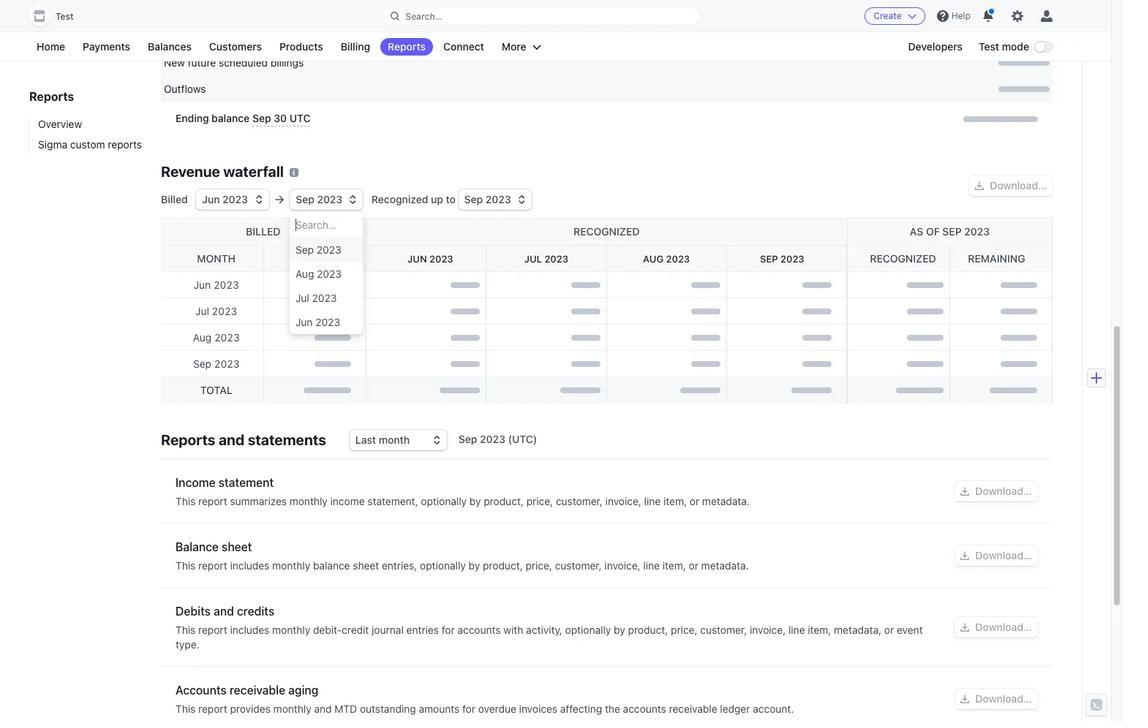 Task type: vqa. For each thing, say whether or not it's contained in the screenshot.


Task type: locate. For each thing, give the bounding box(es) containing it.
invoice, inside "balance sheet this report includes monthly balance sheet entries, optionally by product, price, customer, invoice, line item, or metadata."
[[605, 560, 641, 572]]

monthly inside "balance sheet this report includes monthly balance sheet entries, optionally by product, price, customer, invoice, line item, or metadata."
[[272, 560, 310, 572]]

0 vertical spatial item,
[[664, 495, 687, 508]]

line
[[644, 495, 661, 508], [644, 560, 660, 572], [789, 624, 805, 637]]

1 vertical spatial item,
[[663, 560, 686, 572]]

optionally inside the debits and credits this report includes monthly debit-credit journal entries for accounts with activity, optionally by product, price, customer, invoice, line item, metadata, or event type.
[[565, 624, 611, 637]]

for for accounts receivable aging
[[463, 703, 476, 716]]

0 vertical spatial price,
[[527, 495, 553, 508]]

utc right 30
[[290, 112, 311, 124]]

2 vertical spatial product,
[[628, 624, 668, 637]]

test up home
[[56, 11, 74, 22]]

1 vertical spatial row
[[161, 102, 1053, 135]]

optionally inside income statement this report summarizes monthly income statement, optionally by product, price, customer, invoice, line item, or metadata.
[[421, 495, 467, 508]]

Search… search field
[[382, 7, 700, 25]]

affecting
[[560, 703, 602, 716]]

or inside income statement this report summarizes monthly income statement, optionally by product, price, customer, invoice, line item, or metadata.
[[690, 495, 700, 508]]

1 vertical spatial jul
[[296, 292, 309, 304]]

2 vertical spatial aug
[[193, 332, 212, 344]]

product, inside "balance sheet this report includes monthly balance sheet entries, optionally by product, price, customer, invoice, line item, or metadata."
[[483, 560, 523, 572]]

item, inside the debits and credits this report includes monthly debit-credit journal entries for accounts with activity, optionally by product, price, customer, invoice, line item, metadata, or event type.
[[808, 624, 832, 637]]

overdue
[[478, 703, 517, 716]]

1 horizontal spatial test
[[979, 40, 1000, 53]]

balance for starting balance
[[204, 30, 241, 42]]

balance up debit-
[[313, 560, 350, 572]]

1 horizontal spatial receivable
[[669, 703, 718, 716]]

0 vertical spatial accounts
[[458, 624, 501, 637]]

sep 2023 inside popup button
[[296, 193, 343, 206]]

for right entries
[[442, 624, 455, 637]]

3 this from the top
[[176, 624, 196, 637]]

2 horizontal spatial reports
[[388, 40, 426, 53]]

2 vertical spatial optionally
[[565, 624, 611, 637]]

0 vertical spatial recognized
[[574, 225, 640, 238]]

0 vertical spatial sheet
[[222, 541, 252, 554]]

developers
[[909, 40, 963, 53]]

create button
[[865, 7, 926, 25]]

sheet left entries,
[[353, 560, 379, 572]]

2 vertical spatial line
[[789, 624, 805, 637]]

monthly down aging
[[273, 703, 312, 716]]

0 vertical spatial invoice,
[[606, 495, 642, 508]]

0 vertical spatial test
[[56, 11, 74, 22]]

0 vertical spatial and
[[219, 432, 245, 449]]

0 horizontal spatial recognized
[[574, 225, 640, 238]]

notifications image
[[983, 10, 995, 22]]

1 includes from the top
[[230, 560, 270, 572]]

reports down search…
[[388, 40, 426, 53]]

3 report from the top
[[198, 624, 227, 637]]

0 vertical spatial includes
[[230, 560, 270, 572]]

0 horizontal spatial accounts
[[458, 624, 501, 637]]

item,
[[664, 495, 687, 508], [663, 560, 686, 572], [808, 624, 832, 637]]

balance
[[176, 541, 219, 554]]

1 this from the top
[[176, 495, 196, 508]]

list box
[[290, 238, 363, 334]]

for inside the accounts receivable aging this report provides monthly and mtd outstanding amounts for overdue invoices affecting the accounts receivable ledger account.
[[463, 703, 476, 716]]

2 horizontal spatial aug 2023
[[643, 253, 690, 265]]

1 vertical spatial for
[[463, 703, 476, 716]]

reports up overview
[[29, 90, 74, 103]]

2 vertical spatial jul 2023
[[195, 305, 237, 318]]

1 horizontal spatial aug 2023
[[296, 268, 342, 280]]

sigma custom reports
[[38, 138, 142, 151]]

invoice, inside the debits and credits this report includes monthly debit-credit journal entries for accounts with activity, optionally by product, price, customer, invoice, line item, metadata, or event type.
[[750, 624, 786, 637]]

as of sep 2023
[[910, 225, 990, 238]]

1 vertical spatial metadata.
[[702, 560, 749, 572]]

2 vertical spatial or
[[885, 624, 894, 637]]

billed
[[246, 225, 281, 238]]

0 vertical spatial aug
[[643, 253, 664, 265]]

monthly up credits on the bottom
[[272, 560, 310, 572]]

sheet right balance
[[222, 541, 252, 554]]

4 report from the top
[[198, 703, 227, 716]]

1 horizontal spatial jul 2023
[[296, 292, 337, 304]]

0 vertical spatial reports
[[388, 40, 426, 53]]

by inside the debits and credits this report includes monthly debit-credit journal entries for accounts with activity, optionally by product, price, customer, invoice, line item, metadata, or event type.
[[614, 624, 626, 637]]

1 report from the top
[[198, 495, 227, 508]]

1 vertical spatial sheet
[[353, 560, 379, 572]]

svg image
[[961, 552, 970, 561]]

0 horizontal spatial test
[[56, 11, 74, 22]]

of
[[927, 225, 940, 238]]

jun
[[202, 193, 220, 206], [408, 253, 427, 265], [194, 279, 211, 291], [296, 316, 313, 329]]

utc for starting balance sep 1 utc
[[273, 30, 293, 42]]

optionally inside "balance sheet this report includes monthly balance sheet entries, optionally by product, price, customer, invoice, line item, or metadata."
[[420, 560, 466, 572]]

2 vertical spatial aug 2023
[[193, 332, 240, 344]]

aging
[[288, 684, 319, 697]]

optionally right statement,
[[421, 495, 467, 508]]

recognized
[[372, 193, 428, 206]]

1 vertical spatial includes
[[230, 624, 270, 637]]

for left overdue
[[463, 703, 476, 716]]

1 vertical spatial line
[[644, 560, 660, 572]]

2 vertical spatial customer,
[[701, 624, 747, 637]]

this down income
[[176, 495, 196, 508]]

1 vertical spatial aug 2023
[[296, 268, 342, 280]]

and
[[219, 432, 245, 449], [214, 605, 234, 618], [314, 703, 332, 716]]

line inside income statement this report summarizes monthly income statement, optionally by product, price, customer, invoice, line item, or metadata.
[[644, 495, 661, 508]]

test inside button
[[56, 11, 74, 22]]

svg image
[[976, 182, 985, 190], [961, 487, 970, 496], [961, 624, 970, 632], [961, 695, 970, 704]]

2 vertical spatial item,
[[808, 624, 832, 637]]

jun 2023
[[202, 193, 248, 206], [408, 253, 453, 265], [194, 279, 239, 291], [296, 316, 340, 329]]

svg image for debits and credits
[[961, 624, 970, 632]]

2 vertical spatial balance
[[313, 560, 350, 572]]

1 vertical spatial accounts
[[623, 703, 666, 716]]

0 vertical spatial optionally
[[421, 495, 467, 508]]

1 vertical spatial receivable
[[669, 703, 718, 716]]

jul 2023
[[525, 253, 569, 265], [296, 292, 337, 304], [195, 305, 237, 318]]

this
[[176, 495, 196, 508], [176, 560, 196, 572], [176, 624, 196, 637], [176, 703, 196, 716]]

this up type.
[[176, 624, 196, 637]]

line inside the debits and credits this report includes monthly debit-credit journal entries for accounts with activity, optionally by product, price, customer, invoice, line item, metadata, or event type.
[[789, 624, 805, 637]]

balance inside cell
[[204, 30, 241, 42]]

and up statement
[[219, 432, 245, 449]]

and right debits
[[214, 605, 234, 618]]

report inside income statement this report summarizes monthly income statement, optionally by product, price, customer, invoice, line item, or metadata.
[[198, 495, 227, 508]]

includes up credits on the bottom
[[230, 560, 270, 572]]

0 vertical spatial utc
[[273, 30, 293, 42]]

1 vertical spatial test
[[979, 40, 1000, 53]]

row up outflows row
[[161, 23, 1053, 50]]

2 vertical spatial by
[[614, 624, 626, 637]]

0 vertical spatial or
[[690, 495, 700, 508]]

metadata.
[[702, 495, 750, 508], [702, 560, 749, 572]]

2 includes from the top
[[230, 624, 270, 637]]

1 vertical spatial utc
[[290, 112, 311, 124]]

0 vertical spatial for
[[442, 624, 455, 637]]

this inside "balance sheet this report includes monthly balance sheet entries, optionally by product, price, customer, invoice, line item, or metadata."
[[176, 560, 196, 572]]

accounts left with
[[458, 624, 501, 637]]

2 this from the top
[[176, 560, 196, 572]]

connect link
[[436, 38, 492, 56]]

0 vertical spatial balance
[[204, 30, 241, 42]]

receivable up provides on the bottom of the page
[[230, 684, 286, 697]]

1 vertical spatial product,
[[483, 560, 523, 572]]

2 vertical spatial invoice,
[[750, 624, 786, 637]]

2 report from the top
[[198, 560, 227, 572]]

this down accounts at left bottom
[[176, 703, 196, 716]]

customer, inside "balance sheet this report includes monthly balance sheet entries, optionally by product, price, customer, invoice, line item, or metadata."
[[555, 560, 602, 572]]

report inside the accounts receivable aging this report provides monthly and mtd outstanding amounts for overdue invoices affecting the accounts receivable ledger account.
[[198, 703, 227, 716]]

report down accounts at left bottom
[[198, 703, 227, 716]]

balance right ending
[[212, 112, 250, 124]]

1 horizontal spatial reports
[[161, 432, 216, 449]]

monthly left income
[[290, 495, 328, 508]]

credits
[[237, 605, 275, 618]]

total down search… field
[[294, 252, 326, 265]]

0 vertical spatial receivable
[[230, 684, 286, 697]]

jun inside list box
[[296, 316, 313, 329]]

total up the reports and statements
[[200, 384, 233, 397]]

cell
[[176, 0, 603, 15], [164, 29, 603, 44], [611, 29, 1050, 44], [611, 56, 1050, 70], [611, 82, 1050, 97], [611, 111, 1038, 127]]

ending
[[176, 112, 209, 124]]

customers
[[209, 40, 262, 53]]

sep
[[244, 30, 262, 42], [253, 112, 271, 124], [296, 193, 315, 206], [464, 193, 483, 206], [943, 225, 962, 238], [296, 244, 314, 256], [760, 253, 778, 265], [193, 358, 212, 370], [459, 433, 477, 446]]

price, inside the debits and credits this report includes monthly debit-credit journal entries for accounts with activity, optionally by product, price, customer, invoice, line item, metadata, or event type.
[[671, 624, 698, 637]]

jun inside popup button
[[202, 193, 220, 206]]

1 horizontal spatial jul
[[296, 292, 309, 304]]

1 vertical spatial price,
[[526, 560, 552, 572]]

sep 2023
[[296, 193, 343, 206], [296, 244, 342, 256], [760, 253, 805, 265], [193, 358, 240, 370]]

0 horizontal spatial sheet
[[222, 541, 252, 554]]

1 vertical spatial recognized
[[870, 252, 937, 265]]

optionally right entries,
[[420, 560, 466, 572]]

1 vertical spatial invoice,
[[605, 560, 641, 572]]

0 horizontal spatial reports
[[29, 90, 74, 103]]

1 vertical spatial aug
[[296, 268, 314, 280]]

0 horizontal spatial for
[[442, 624, 455, 637]]

product,
[[484, 495, 524, 508], [483, 560, 523, 572], [628, 624, 668, 637]]

1 vertical spatial by
[[469, 560, 480, 572]]

0 vertical spatial total
[[294, 252, 326, 265]]

reports up income
[[161, 432, 216, 449]]

total
[[294, 252, 326, 265], [200, 384, 233, 397]]

aug 2023 inside list box
[[296, 268, 342, 280]]

4 this from the top
[[176, 703, 196, 716]]

billing
[[341, 40, 370, 53]]

includes down credits on the bottom
[[230, 624, 270, 637]]

test left mode
[[979, 40, 1000, 53]]

2 row from the top
[[161, 102, 1053, 135]]

1 horizontal spatial aug
[[296, 268, 314, 280]]

remaining
[[969, 252, 1026, 265]]

monthly inside the accounts receivable aging this report provides monthly and mtd outstanding amounts for overdue invoices affecting the accounts receivable ledger account.
[[273, 703, 312, 716]]

customer,
[[556, 495, 603, 508], [555, 560, 602, 572], [701, 624, 747, 637]]

help button
[[932, 4, 977, 28]]

2 horizontal spatial aug
[[643, 253, 664, 265]]

0 vertical spatial jul
[[525, 253, 542, 265]]

2 vertical spatial and
[[314, 703, 332, 716]]

price, inside "balance sheet this report includes monthly balance sheet entries, optionally by product, price, customer, invoice, line item, or metadata."
[[526, 560, 552, 572]]

row down new future scheduled billings row
[[161, 102, 1053, 135]]

monthly inside income statement this report summarizes monthly income statement, optionally by product, price, customer, invoice, line item, or metadata.
[[290, 495, 328, 508]]

1 vertical spatial jul 2023
[[296, 292, 337, 304]]

balance inside "balance sheet this report includes monthly balance sheet entries, optionally by product, price, customer, invoice, line item, or metadata."
[[313, 560, 350, 572]]

includes
[[230, 560, 270, 572], [230, 624, 270, 637]]

receivable left ledger
[[669, 703, 718, 716]]

event
[[897, 624, 923, 637]]

entries,
[[382, 560, 417, 572]]

starting balance sep 1 utc
[[164, 30, 293, 42]]

monthly left debit-
[[272, 624, 310, 637]]

0 vertical spatial line
[[644, 495, 661, 508]]

balance
[[204, 30, 241, 42], [212, 112, 250, 124], [313, 560, 350, 572]]

income
[[331, 495, 365, 508]]

aug
[[643, 253, 664, 265], [296, 268, 314, 280], [193, 332, 212, 344]]

2023
[[223, 193, 248, 206], [317, 193, 343, 206], [486, 193, 511, 206], [965, 225, 990, 238], [317, 244, 342, 256], [430, 253, 453, 265], [545, 253, 569, 265], [666, 253, 690, 265], [781, 253, 805, 265], [317, 268, 342, 280], [214, 279, 239, 291], [312, 292, 337, 304], [212, 305, 237, 318], [316, 316, 340, 329], [214, 332, 240, 344], [214, 358, 240, 370], [480, 433, 506, 446]]

0 horizontal spatial jul
[[195, 305, 209, 318]]

credit
[[342, 624, 369, 637]]

0 vertical spatial aug 2023
[[643, 253, 690, 265]]

report
[[198, 495, 227, 508], [198, 560, 227, 572], [198, 624, 227, 637], [198, 703, 227, 716]]

revenue
[[161, 163, 220, 180]]

future
[[188, 56, 216, 69]]

jun 2023 inside popup button
[[202, 193, 248, 206]]

recognized up to sep 2023
[[369, 193, 511, 206]]

row
[[161, 23, 1053, 50], [161, 102, 1053, 135]]

1 vertical spatial or
[[689, 560, 699, 572]]

report down income
[[198, 495, 227, 508]]

accounts
[[458, 624, 501, 637], [623, 703, 666, 716]]

recognized
[[574, 225, 640, 238], [870, 252, 937, 265]]

invoices
[[519, 703, 558, 716]]

report down balance
[[198, 560, 227, 572]]

svg image for accounts receivable aging
[[961, 695, 970, 704]]

for inside the debits and credits this report includes monthly debit-credit journal entries for accounts with activity, optionally by product, price, customer, invoice, line item, metadata, or event type.
[[442, 624, 455, 637]]

create
[[874, 10, 902, 21]]

this inside the debits and credits this report includes monthly debit-credit journal entries for accounts with activity, optionally by product, price, customer, invoice, line item, metadata, or event type.
[[176, 624, 196, 637]]

download… for debits and credits
[[976, 621, 1033, 634]]

0 horizontal spatial total
[[200, 384, 233, 397]]

overview
[[38, 118, 82, 130]]

sigma custom reports link
[[29, 138, 146, 152]]

accounts
[[176, 684, 227, 697]]

download… button
[[970, 176, 1053, 196], [955, 482, 1038, 502], [955, 546, 1038, 566], [955, 618, 1038, 638], [955, 689, 1038, 710]]

utc inside cell
[[273, 30, 293, 42]]

cell inside outflows row
[[611, 82, 1050, 97]]

or
[[690, 495, 700, 508], [689, 560, 699, 572], [885, 624, 894, 637]]

grid
[[161, 0, 1053, 135]]

outstanding
[[360, 703, 416, 716]]

balance up new future scheduled billings
[[204, 30, 241, 42]]

1 horizontal spatial for
[[463, 703, 476, 716]]

optionally right activity, at the bottom of page
[[565, 624, 611, 637]]

monthly
[[290, 495, 328, 508], [272, 560, 310, 572], [272, 624, 310, 637], [273, 703, 312, 716]]

optionally
[[421, 495, 467, 508], [420, 560, 466, 572], [565, 624, 611, 637]]

0 horizontal spatial jul 2023
[[195, 305, 237, 318]]

1 vertical spatial optionally
[[420, 560, 466, 572]]

the
[[605, 703, 620, 716]]

1 vertical spatial and
[[214, 605, 234, 618]]

price,
[[527, 495, 553, 508], [526, 560, 552, 572], [671, 624, 698, 637]]

utc right 1
[[273, 30, 293, 42]]

customer, inside income statement this report summarizes monthly income statement, optionally by product, price, customer, invoice, line item, or metadata.
[[556, 495, 603, 508]]

and left mtd
[[314, 703, 332, 716]]

report down debits
[[198, 624, 227, 637]]

and inside the debits and credits this report includes monthly debit-credit journal entries for accounts with activity, optionally by product, price, customer, invoice, line item, metadata, or event type.
[[214, 605, 234, 618]]

1 vertical spatial balance
[[212, 112, 250, 124]]

1 row from the top
[[161, 23, 1053, 50]]

0 vertical spatial product,
[[484, 495, 524, 508]]

this down balance
[[176, 560, 196, 572]]

2 vertical spatial price,
[[671, 624, 698, 637]]

0 vertical spatial metadata.
[[702, 495, 750, 508]]

1 horizontal spatial recognized
[[870, 252, 937, 265]]

0 vertical spatial by
[[470, 495, 481, 508]]

0 vertical spatial customer,
[[556, 495, 603, 508]]

jul 2023 inside list box
[[296, 292, 337, 304]]

entries
[[407, 624, 439, 637]]

accounts right the
[[623, 703, 666, 716]]

metadata. inside income statement this report summarizes monthly income statement, optionally by product, price, customer, invoice, line item, or metadata.
[[702, 495, 750, 508]]

report inside "balance sheet this report includes monthly balance sheet entries, optionally by product, price, customer, invoice, line item, or metadata."
[[198, 560, 227, 572]]

2 horizontal spatial jul
[[525, 253, 542, 265]]

0 vertical spatial jul 2023
[[525, 253, 569, 265]]

sep 2023 button
[[290, 190, 363, 210]]

1 vertical spatial customer,
[[555, 560, 602, 572]]

0 vertical spatial row
[[161, 23, 1053, 50]]

receivable
[[230, 684, 286, 697], [669, 703, 718, 716]]

0 horizontal spatial receivable
[[230, 684, 286, 697]]

sheet
[[222, 541, 252, 554], [353, 560, 379, 572]]

sep inside popup button
[[296, 193, 315, 206]]

1 horizontal spatial accounts
[[623, 703, 666, 716]]

balances link
[[141, 38, 199, 56]]

sep 2023 (utc)
[[459, 433, 537, 446]]



Task type: describe. For each thing, give the bounding box(es) containing it.
to
[[446, 193, 456, 206]]

income
[[176, 476, 216, 490]]

includes inside "balance sheet this report includes monthly balance sheet entries, optionally by product, price, customer, invoice, line item, or metadata."
[[230, 560, 270, 572]]

sep 2023 button
[[459, 190, 532, 210]]

download… for income statement
[[976, 485, 1033, 498]]

sep inside cell
[[244, 30, 262, 42]]

2 horizontal spatial jul 2023
[[525, 253, 569, 265]]

customer, inside the debits and credits this report includes monthly debit-credit journal entries for accounts with activity, optionally by product, price, customer, invoice, line item, metadata, or event type.
[[701, 624, 747, 637]]

balances
[[148, 40, 192, 53]]

home link
[[29, 38, 73, 56]]

2 vertical spatial jul
[[195, 305, 209, 318]]

row containing ending balance
[[161, 102, 1053, 135]]

ending balance sep 30 utc
[[176, 112, 311, 124]]

payments link
[[75, 38, 138, 56]]

or inside "balance sheet this report includes monthly balance sheet entries, optionally by product, price, customer, invoice, line item, or metadata."
[[689, 560, 699, 572]]

and for debits
[[214, 605, 234, 618]]

sigma
[[38, 138, 67, 151]]

product, inside the debits and credits this report includes monthly debit-credit journal entries for accounts with activity, optionally by product, price, customer, invoice, line item, metadata, or event type.
[[628, 624, 668, 637]]

test for test mode
[[979, 40, 1000, 53]]

overview link
[[29, 117, 146, 132]]

test mode
[[979, 40, 1030, 53]]

download… button for income statement
[[955, 482, 1038, 502]]

developers link
[[901, 38, 970, 56]]

outflows row
[[161, 76, 1053, 102]]

accounts receivable aging this report provides monthly and mtd outstanding amounts for overdue invoices affecting the accounts receivable ledger account.
[[176, 684, 794, 716]]

svg image for income statement
[[961, 487, 970, 496]]

by inside "balance sheet this report includes monthly balance sheet entries, optionally by product, price, customer, invoice, line item, or metadata."
[[469, 560, 480, 572]]

download… button for debits and credits
[[955, 618, 1038, 638]]

search…
[[406, 11, 443, 22]]

this inside the accounts receivable aging this report provides monthly and mtd outstanding amounts for overdue invoices affecting the accounts receivable ledger account.
[[176, 703, 196, 716]]

new future scheduled billings
[[164, 56, 304, 69]]

up
[[431, 193, 443, 206]]

connect
[[443, 40, 484, 53]]

or inside the debits and credits this report includes monthly debit-credit journal entries for accounts with activity, optionally by product, price, customer, invoice, line item, metadata, or event type.
[[885, 624, 894, 637]]

mtd
[[335, 703, 357, 716]]

provides
[[230, 703, 271, 716]]

help
[[952, 10, 971, 21]]

aug inside list box
[[296, 268, 314, 280]]

statements
[[248, 432, 326, 449]]

account.
[[753, 703, 794, 716]]

as
[[910, 225, 924, 238]]

statement
[[219, 476, 274, 490]]

(utc)
[[508, 433, 537, 446]]

products link
[[272, 38, 331, 56]]

more
[[502, 40, 527, 53]]

new future scheduled billings row
[[161, 50, 1053, 76]]

row containing starting balance
[[161, 23, 1053, 50]]

includes inside the debits and credits this report includes monthly debit-credit journal entries for accounts with activity, optionally by product, price, customer, invoice, line item, metadata, or event type.
[[230, 624, 270, 637]]

activity,
[[526, 624, 563, 637]]

and for reports
[[219, 432, 245, 449]]

item, inside income statement this report summarizes monthly income statement, optionally by product, price, customer, invoice, line item, or metadata.
[[664, 495, 687, 508]]

test button
[[29, 6, 88, 26]]

more button
[[495, 38, 549, 56]]

this inside income statement this report summarizes monthly income statement, optionally by product, price, customer, invoice, line item, or metadata.
[[176, 495, 196, 508]]

products
[[280, 40, 323, 53]]

1 vertical spatial total
[[200, 384, 233, 397]]

outflows
[[164, 83, 206, 95]]

download… button for balance sheet
[[955, 546, 1038, 566]]

balance for ending balance
[[212, 112, 250, 124]]

invoice, inside income statement this report summarizes monthly income statement, optionally by product, price, customer, invoice, line item, or metadata.
[[606, 495, 642, 508]]

jun 2023 inside list box
[[296, 316, 340, 329]]

30
[[274, 112, 287, 124]]

0 horizontal spatial aug 2023
[[193, 332, 240, 344]]

cell containing starting balance
[[164, 29, 603, 44]]

report inside the debits and credits this report includes monthly debit-credit journal entries for accounts with activity, optionally by product, price, customer, invoice, line item, metadata, or event type.
[[198, 624, 227, 637]]

journal
[[372, 624, 404, 637]]

cell inside new future scheduled billings row
[[611, 56, 1050, 70]]

starting
[[164, 30, 201, 42]]

accounts inside the accounts receivable aging this report provides monthly and mtd outstanding amounts for overdue invoices affecting the accounts receivable ledger account.
[[623, 703, 666, 716]]

1 vertical spatial reports
[[29, 90, 74, 103]]

line inside "balance sheet this report includes monthly balance sheet entries, optionally by product, price, customer, invoice, line item, or metadata."
[[644, 560, 660, 572]]

home
[[37, 40, 65, 53]]

sep inside list box
[[296, 244, 314, 256]]

download… for balance sheet
[[976, 550, 1033, 562]]

custom
[[70, 138, 105, 151]]

jul inside list box
[[296, 292, 309, 304]]

accounts inside the debits and credits this report includes monthly debit-credit journal entries for accounts with activity, optionally by product, price, customer, invoice, line item, metadata, or event type.
[[458, 624, 501, 637]]

reports
[[108, 138, 142, 151]]

download… button for accounts receivable aging
[[955, 689, 1038, 710]]

debit-
[[313, 624, 342, 637]]

metadata,
[[834, 624, 882, 637]]

price, inside income statement this report summarizes monthly income statement, optionally by product, price, customer, invoice, line item, or metadata.
[[527, 495, 553, 508]]

monthly inside the debits and credits this report includes monthly debit-credit journal entries for accounts with activity, optionally by product, price, customer, invoice, line item, metadata, or event type.
[[272, 624, 310, 637]]

product, inside income statement this report summarizes monthly income statement, optionally by product, price, customer, invoice, line item, or metadata.
[[484, 495, 524, 508]]

type.
[[176, 639, 200, 651]]

reports link
[[381, 38, 433, 56]]

for for debits and credits
[[442, 624, 455, 637]]

Search… field
[[290, 213, 363, 238]]

reports and statements
[[161, 432, 326, 449]]

sep 2023 inside list box
[[296, 244, 342, 256]]

scheduled
[[219, 56, 268, 69]]

billings
[[271, 56, 304, 69]]

summarizes
[[230, 495, 287, 508]]

list box containing sep 2023
[[290, 238, 363, 334]]

test for test
[[56, 11, 74, 22]]

by inside income statement this report summarizes monthly income statement, optionally by product, price, customer, invoice, line item, or metadata.
[[470, 495, 481, 508]]

and inside the accounts receivable aging this report provides monthly and mtd outstanding amounts for overdue invoices affecting the accounts receivable ledger account.
[[314, 703, 332, 716]]

item, inside "balance sheet this report includes monthly balance sheet entries, optionally by product, price, customer, invoice, line item, or metadata."
[[663, 560, 686, 572]]

balance sheet this report includes monthly balance sheet entries, optionally by product, price, customer, invoice, line item, or metadata.
[[176, 541, 749, 572]]

payments
[[83, 40, 130, 53]]

income statement this report summarizes monthly income statement, optionally by product, price, customer, invoice, line item, or metadata.
[[176, 476, 750, 508]]

debits and credits this report includes monthly debit-credit journal entries for accounts with activity, optionally by product, price, customer, invoice, line item, metadata, or event type.
[[176, 605, 923, 651]]

with
[[504, 624, 524, 637]]

revenue waterfall
[[161, 163, 284, 180]]

0 horizontal spatial aug
[[193, 332, 212, 344]]

jun 2023 button
[[196, 190, 270, 210]]

Search… text field
[[382, 7, 700, 25]]

statement,
[[368, 495, 418, 508]]

amounts
[[419, 703, 460, 716]]

customers link
[[202, 38, 269, 56]]

new
[[164, 56, 185, 69]]

ledger
[[720, 703, 750, 716]]

waterfall
[[223, 163, 284, 180]]

debits
[[176, 605, 211, 618]]

1 horizontal spatial sheet
[[353, 560, 379, 572]]

1 horizontal spatial total
[[294, 252, 326, 265]]

utc for ending balance sep 30 utc
[[290, 112, 311, 124]]

grid containing starting balance
[[161, 0, 1053, 135]]

download… for accounts receivable aging
[[976, 693, 1033, 705]]

2 vertical spatial reports
[[161, 432, 216, 449]]

metadata. inside "balance sheet this report includes monthly balance sheet entries, optionally by product, price, customer, invoice, line item, or metadata."
[[702, 560, 749, 572]]

1
[[265, 30, 270, 42]]

month
[[197, 252, 236, 265]]

billing link
[[334, 38, 378, 56]]

billed
[[161, 193, 190, 206]]



